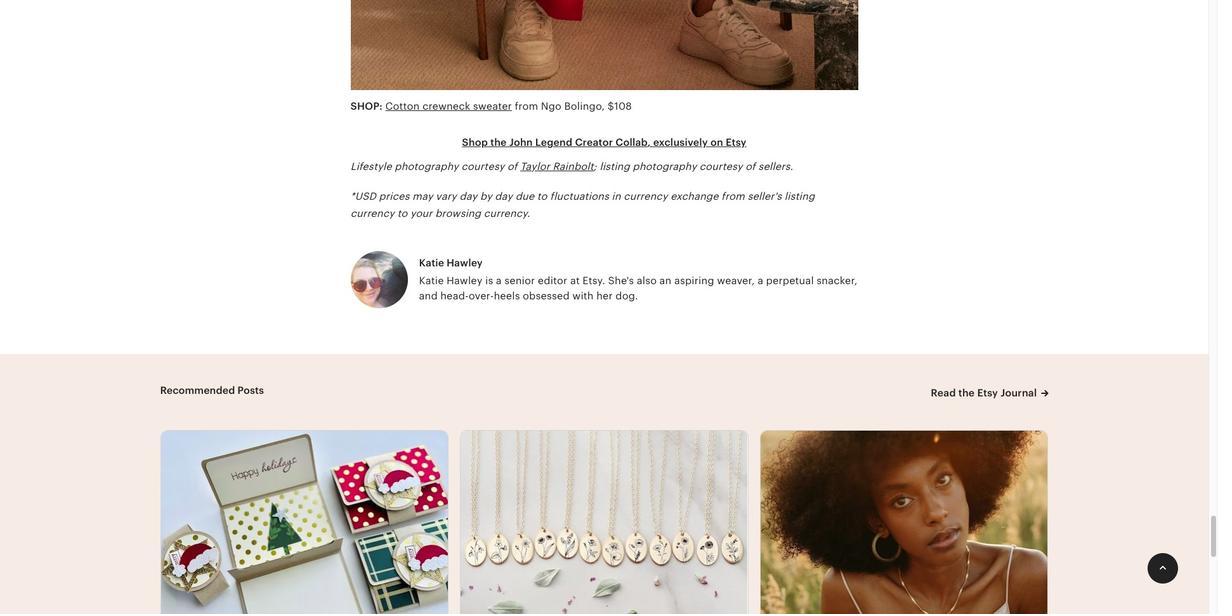 Task type: locate. For each thing, give the bounding box(es) containing it.
over-
[[469, 290, 494, 302]]

photography
[[395, 160, 459, 172], [633, 160, 697, 172]]

on
[[711, 137, 724, 149]]

to
[[537, 190, 548, 202], [398, 208, 408, 220]]

etsy
[[726, 137, 747, 149], [978, 387, 999, 399]]

$108
[[608, 100, 632, 113]]

rainbolt
[[553, 160, 594, 172]]

1 horizontal spatial etsy
[[978, 387, 999, 399]]

2 photography from the left
[[633, 160, 697, 172]]

0 horizontal spatial courtesy
[[462, 160, 505, 172]]

journal
[[1001, 387, 1038, 399]]

vary
[[436, 190, 457, 202]]

1 horizontal spatial day
[[495, 190, 513, 202]]

day
[[460, 190, 478, 202], [495, 190, 513, 202]]

1 horizontal spatial photography
[[633, 160, 697, 172]]

due
[[516, 190, 535, 202]]

1 horizontal spatial the
[[959, 387, 975, 399]]

1 vertical spatial to
[[398, 208, 408, 220]]

currency down *usd
[[351, 208, 395, 220]]

1 horizontal spatial of
[[746, 160, 756, 172]]

0 horizontal spatial from
[[515, 100, 539, 113]]

the right 'read'
[[959, 387, 975, 399]]

from left seller's
[[722, 190, 745, 202]]

etsy inside read the etsy journal link
[[978, 387, 999, 399]]

of left sellers.
[[746, 160, 756, 172]]

1 horizontal spatial from
[[722, 190, 745, 202]]

1 horizontal spatial courtesy
[[700, 160, 743, 172]]

0 vertical spatial from
[[515, 100, 539, 113]]

0 vertical spatial katie
[[419, 257, 444, 269]]

1 horizontal spatial listing
[[785, 190, 815, 202]]

at
[[571, 275, 580, 287]]

also
[[637, 275, 657, 287]]

1 vertical spatial listing
[[785, 190, 815, 202]]

legend
[[536, 137, 573, 149]]

your
[[411, 208, 433, 220]]

1 vertical spatial the
[[959, 387, 975, 399]]

fluctuations
[[550, 190, 609, 202]]

the
[[491, 137, 507, 149], [959, 387, 975, 399]]

prices
[[379, 190, 410, 202]]

1 vertical spatial hawley
[[447, 275, 483, 287]]

1 of from the left
[[508, 160, 518, 172]]

from left ngo
[[515, 100, 539, 113]]

currency
[[624, 190, 668, 202], [351, 208, 395, 220]]

shop: cotton crewneck sweater from ngo bolingo, $108
[[351, 100, 632, 113]]

a right is
[[496, 275, 502, 287]]

0 vertical spatial etsy
[[726, 137, 747, 149]]

listing right ; in the top left of the page
[[600, 160, 630, 172]]

read
[[932, 387, 957, 399]]

a right weaver,
[[758, 275, 764, 287]]

listing
[[600, 160, 630, 172], [785, 190, 815, 202]]

1 horizontal spatial to
[[537, 190, 548, 202]]

2 day from the left
[[495, 190, 513, 202]]

john
[[510, 137, 533, 149]]

0 horizontal spatial photography
[[395, 160, 459, 172]]

the left the john
[[491, 137, 507, 149]]

0 vertical spatial the
[[491, 137, 507, 149]]

0 horizontal spatial listing
[[600, 160, 630, 172]]

photography down exclusively
[[633, 160, 697, 172]]

1 vertical spatial katie
[[419, 275, 444, 287]]

etsy right on
[[726, 137, 747, 149]]

to left your at the top left of the page
[[398, 208, 408, 220]]

sellers.
[[759, 160, 794, 172]]

obsessed
[[523, 290, 570, 302]]

of left the taylor
[[508, 160, 518, 172]]

from
[[515, 100, 539, 113], [722, 190, 745, 202]]

of
[[508, 160, 518, 172], [746, 160, 756, 172]]

1 horizontal spatial currency
[[624, 190, 668, 202]]

0 horizontal spatial etsy
[[726, 137, 747, 149]]

0 vertical spatial currency
[[624, 190, 668, 202]]

day up the currency.
[[495, 190, 513, 202]]

aspiring
[[675, 275, 715, 287]]

shop the john legend creator collab, exclusively on etsy link
[[462, 137, 747, 149]]

currency right in
[[624, 190, 668, 202]]

0 vertical spatial hawley
[[447, 257, 483, 269]]

john legend sits smiling in a chair wearing a black and white printed crewneck image
[[351, 0, 859, 98]]

currency.
[[484, 208, 531, 220]]

the for read
[[959, 387, 975, 399]]

0 horizontal spatial day
[[460, 190, 478, 202]]

an
[[660, 275, 672, 287]]

senior
[[505, 275, 535, 287]]

1 day from the left
[[460, 190, 478, 202]]

sweater
[[473, 100, 512, 113]]

exclusively
[[654, 137, 708, 149]]

etsy left journal
[[978, 387, 999, 399]]

a
[[496, 275, 502, 287], [758, 275, 764, 287]]

2 hawley from the top
[[447, 275, 483, 287]]

shop
[[462, 137, 488, 149]]

katie
[[419, 257, 444, 269], [419, 275, 444, 287]]

1 vertical spatial currency
[[351, 208, 395, 220]]

2 katie from the top
[[419, 275, 444, 287]]

*usd
[[351, 190, 376, 202]]

0 horizontal spatial a
[[496, 275, 502, 287]]

dog.
[[616, 290, 639, 302]]

0 horizontal spatial of
[[508, 160, 518, 172]]

1 vertical spatial from
[[722, 190, 745, 202]]

0 horizontal spatial the
[[491, 137, 507, 149]]

day left by
[[460, 190, 478, 202]]

posts
[[238, 385, 264, 397]]

photography up may at the top
[[395, 160, 459, 172]]

courtesy down 'shop'
[[462, 160, 505, 172]]

hawley
[[447, 257, 483, 269], [447, 275, 483, 287]]

listing right seller's
[[785, 190, 815, 202]]

1 vertical spatial etsy
[[978, 387, 999, 399]]

0 horizontal spatial to
[[398, 208, 408, 220]]

to right due
[[537, 190, 548, 202]]

1 photography from the left
[[395, 160, 459, 172]]

courtesy
[[462, 160, 505, 172], [700, 160, 743, 172]]

1 horizontal spatial a
[[758, 275, 764, 287]]

katie hawley image image
[[351, 252, 408, 309]]

listing inside *usd prices may vary day by day due to fluctuations in currency exchange from seller's listing currency to your browsing currency.
[[785, 190, 815, 202]]

weaver,
[[718, 275, 755, 287]]

lifestyle
[[351, 160, 392, 172]]

courtesy down on
[[700, 160, 743, 172]]

seller's
[[748, 190, 782, 202]]

shop the john legend creator collab, exclusively on etsy
[[462, 137, 747, 149]]



Task type: vqa. For each thing, say whether or not it's contained in the screenshot.
Is
yes



Task type: describe. For each thing, give the bounding box(es) containing it.
etsy.
[[583, 275, 606, 287]]

taylor
[[521, 160, 550, 172]]

shop:
[[351, 100, 383, 113]]

1 hawley from the top
[[447, 257, 483, 269]]

1 courtesy from the left
[[462, 160, 505, 172]]

0 horizontal spatial currency
[[351, 208, 395, 220]]

perpetual
[[767, 275, 814, 287]]

she's
[[609, 275, 634, 287]]

recommended
[[160, 385, 235, 397]]

;
[[594, 160, 597, 172]]

read the etsy journal
[[932, 387, 1038, 399]]

snacker,
[[817, 275, 858, 287]]

bolingo,
[[565, 100, 605, 113]]

cotton crewneck sweater link
[[386, 100, 512, 113]]

with
[[573, 290, 594, 302]]

exchange
[[671, 190, 719, 202]]

katie hawley katie hawley is a senior editor at etsy. she's also an aspiring weaver, a perpetual snacker, and head-over-heels obsessed with her dog.
[[419, 257, 858, 302]]

collab,
[[616, 137, 651, 149]]

heels
[[494, 290, 520, 302]]

*usd prices may vary day by day due to fluctuations in currency exchange from seller's listing currency to your browsing currency.
[[351, 190, 815, 220]]

ngo
[[541, 100, 562, 113]]

the for shop
[[491, 137, 507, 149]]

2 a from the left
[[758, 275, 764, 287]]

recommended posts
[[160, 385, 264, 397]]

2 of from the left
[[746, 160, 756, 172]]

read the etsy journal link
[[932, 385, 1049, 402]]

and
[[419, 290, 438, 302]]

editor
[[538, 275, 568, 287]]

her
[[597, 290, 613, 302]]

lifestyle photography courtesy of taylor rainbolt ; listing photography courtesy of sellers.
[[351, 160, 794, 172]]

cotton
[[386, 100, 420, 113]]

2 courtesy from the left
[[700, 160, 743, 172]]

by
[[480, 190, 492, 202]]

1 a from the left
[[496, 275, 502, 287]]

recommended posts link
[[160, 385, 264, 397]]

browsing
[[435, 208, 481, 220]]

0 vertical spatial listing
[[600, 160, 630, 172]]

in
[[612, 190, 621, 202]]

is
[[486, 275, 494, 287]]

head-
[[441, 290, 469, 302]]

crewneck
[[423, 100, 471, 113]]

0 vertical spatial to
[[537, 190, 548, 202]]

may
[[413, 190, 433, 202]]

from inside *usd prices may vary day by day due to fluctuations in currency exchange from seller's listing currency to your browsing currency.
[[722, 190, 745, 202]]

taylor rainbolt link
[[521, 160, 594, 172]]

1 katie from the top
[[419, 257, 444, 269]]

creator
[[575, 137, 613, 149]]



